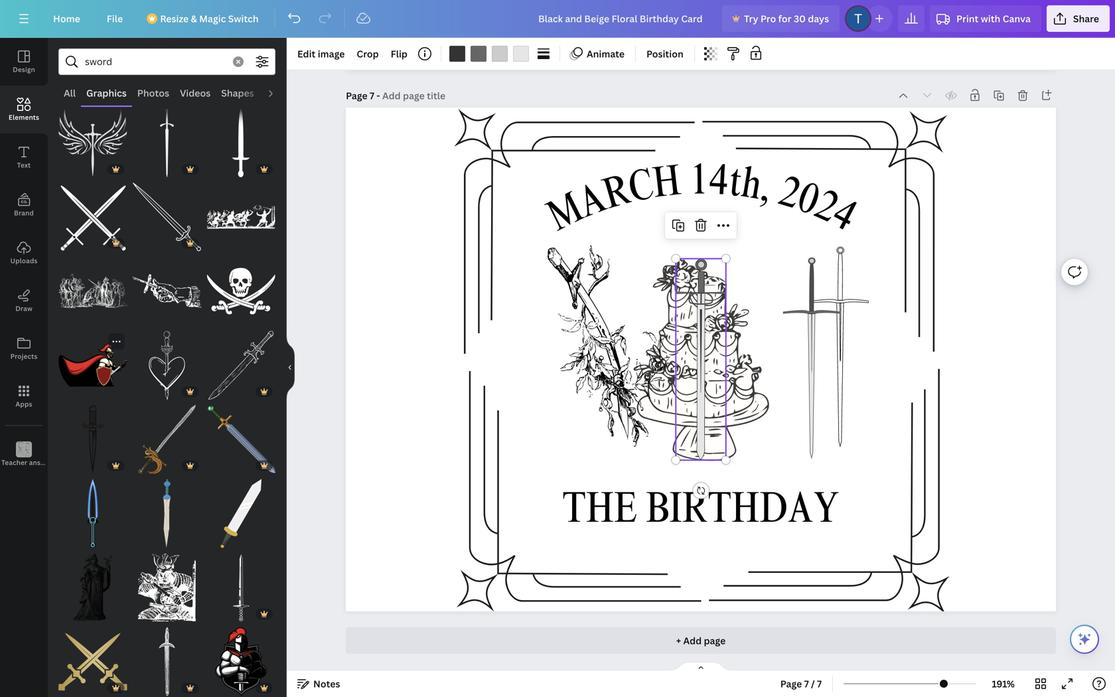 Task type: describe. For each thing, give the bounding box(es) containing it.
image
[[318, 47, 345, 60]]

switch
[[228, 12, 259, 25]]

try pro for 30 days
[[745, 12, 830, 25]]

canva
[[1003, 12, 1031, 25]]

share
[[1074, 12, 1100, 25]]

Design title text field
[[528, 5, 717, 32]]

flip
[[391, 47, 408, 60]]

try
[[745, 12, 759, 25]]

7 for /
[[805, 678, 809, 690]]

all button
[[58, 80, 81, 106]]

apps
[[16, 400, 32, 409]]

;
[[23, 459, 25, 467]]

edit image button
[[292, 43, 350, 64]]

animate button
[[566, 43, 630, 64]]

show pages image
[[670, 662, 733, 672]]

canva assistant image
[[1077, 632, 1093, 648]]

Page title text field
[[383, 89, 447, 102]]

draw button
[[0, 277, 48, 325]]

#e6e6e6 image
[[513, 46, 529, 62]]

the birthday
[[563, 491, 840, 534]]

30
[[794, 12, 806, 25]]

#e6e6e6 image
[[513, 46, 529, 62]]

crop button
[[352, 43, 384, 64]]

file
[[107, 12, 123, 25]]

&
[[191, 12, 197, 25]]

shapes button
[[216, 80, 260, 106]]

design
[[13, 65, 35, 74]]

elements button
[[0, 86, 48, 134]]

7 for -
[[370, 89, 375, 102]]

projects button
[[0, 325, 48, 373]]

knight with cape illustration image
[[58, 331, 127, 400]]

gold medieval swords image
[[58, 628, 127, 697]]

position
[[647, 47, 684, 60]]

audio
[[265, 87, 291, 99]]

resize & magic switch
[[160, 12, 259, 25]]

file button
[[96, 5, 134, 32]]

black dagger outline image
[[58, 405, 127, 474]]

knight with sword and shield illustration image
[[207, 628, 276, 697]]

+ add page
[[677, 635, 726, 647]]

191% button
[[982, 674, 1026, 695]]

with
[[981, 12, 1001, 25]]

medieval sword illustration image
[[207, 553, 276, 622]]

hide image
[[286, 336, 295, 400]]

photos
[[137, 87, 169, 99]]

2 horizontal spatial 7
[[818, 678, 822, 690]]

/
[[812, 678, 815, 690]]

all
[[64, 87, 76, 99]]

photos button
[[132, 80, 175, 106]]

birthday
[[646, 491, 840, 534]]

draw
[[15, 304, 32, 313]]

uploads button
[[0, 229, 48, 277]]

position button
[[642, 43, 689, 64]]

design button
[[0, 38, 48, 86]]



Task type: locate. For each thing, give the bounding box(es) containing it.
resize & magic switch button
[[139, 5, 269, 32]]

resize
[[160, 12, 189, 25]]

graphics button
[[81, 80, 132, 106]]

the
[[563, 491, 638, 534]]

cartoon sword image
[[133, 405, 201, 474]]

flip button
[[386, 43, 413, 64]]

page for page 7 -
[[346, 89, 368, 102]]

page for page 7 / 7
[[781, 678, 803, 690]]

#333333 image
[[450, 46, 466, 62], [450, 46, 466, 62]]

print with canva
[[957, 12, 1031, 25]]

audio button
[[260, 80, 297, 106]]

projects
[[10, 352, 37, 361]]

print
[[957, 12, 979, 25]]

1 vertical spatial page
[[781, 678, 803, 690]]

brand
[[14, 209, 34, 218]]

for
[[779, 12, 792, 25]]

print with canva button
[[931, 5, 1042, 32]]

shapes
[[221, 87, 254, 99]]

0 horizontal spatial 7
[[370, 89, 375, 102]]

teacher answer keys
[[1, 458, 69, 467]]

edit image
[[298, 47, 345, 60]]

+
[[677, 635, 682, 647]]

191%
[[993, 678, 1015, 690]]

page 7 -
[[346, 89, 383, 102]]

home link
[[43, 5, 91, 32]]

answer
[[29, 458, 52, 467]]

days
[[808, 12, 830, 25]]

side panel tab list
[[0, 38, 69, 479]]

add
[[684, 635, 702, 647]]

share button
[[1047, 5, 1111, 32]]

videos button
[[175, 80, 216, 106]]

uploads
[[10, 256, 38, 265]]

videos
[[180, 87, 211, 99]]

page 7 / 7 button
[[776, 674, 828, 695]]

try pro for 30 days button
[[723, 5, 840, 32]]

cartoon sword image
[[207, 405, 276, 474]]

blue sword icon image
[[58, 479, 127, 548]]

-
[[377, 89, 380, 102]]

7 left /
[[805, 678, 809, 690]]

page
[[346, 89, 368, 102], [781, 678, 803, 690]]

group
[[58, 101, 127, 177], [133, 108, 201, 177], [207, 108, 276, 177], [58, 175, 127, 252], [133, 175, 201, 252], [207, 175, 276, 252], [58, 249, 127, 326], [133, 249, 201, 326], [207, 323, 276, 400], [58, 331, 127, 400], [133, 331, 201, 400], [133, 397, 201, 474], [207, 397, 276, 474], [58, 405, 127, 474], [58, 471, 127, 548], [133, 471, 201, 548], [207, 471, 276, 548], [58, 546, 127, 622], [133, 546, 201, 622], [207, 553, 276, 622], [58, 620, 127, 697], [133, 620, 201, 697], [207, 620, 276, 697]]

color group
[[447, 43, 532, 64]]

0 horizontal spatial page
[[346, 89, 368, 102]]

1
[[690, 162, 710, 206]]

teacher
[[1, 458, 27, 467]]

#cccccc image
[[492, 46, 508, 62], [492, 46, 508, 62]]

text
[[17, 161, 31, 170]]

elements
[[9, 113, 39, 122]]

pro
[[761, 12, 777, 25]]

page 7 / 7
[[781, 678, 822, 690]]

apps button
[[0, 373, 48, 420]]

text button
[[0, 134, 48, 181]]

brand button
[[0, 181, 48, 229]]

magic
[[199, 12, 226, 25]]

#666666 image
[[471, 46, 487, 62]]

main menu bar
[[0, 0, 1116, 38]]

7 right /
[[818, 678, 822, 690]]

lineless detailed archetype inspired sword image
[[133, 479, 201, 548]]

7
[[370, 89, 375, 102], [805, 678, 809, 690], [818, 678, 822, 690]]

page left /
[[781, 678, 803, 690]]

crop
[[357, 47, 379, 60]]

warrior woman line art illustration image
[[58, 553, 127, 622]]

page inside page 7 / 7 button
[[781, 678, 803, 690]]

1 horizontal spatial page
[[781, 678, 803, 690]]

0 vertical spatial page
[[346, 89, 368, 102]]

7 left -
[[370, 89, 375, 102]]

notes button
[[292, 674, 346, 695]]

edit
[[298, 47, 316, 60]]

home
[[53, 12, 80, 25]]

keys
[[54, 458, 69, 467]]

page
[[704, 635, 726, 647]]

#666666 image
[[471, 46, 487, 62]]

sword weapon cartoon image
[[207, 479, 276, 548]]

Search elements search field
[[85, 49, 225, 74]]

animate
[[587, 47, 625, 60]]

graphics
[[86, 87, 127, 99]]

notes
[[314, 678, 340, 690]]

page left -
[[346, 89, 368, 102]]

+ add page button
[[346, 628, 1057, 654]]

1 horizontal spatial 7
[[805, 678, 809, 690]]



Task type: vqa. For each thing, say whether or not it's contained in the screenshot.
canva
yes



